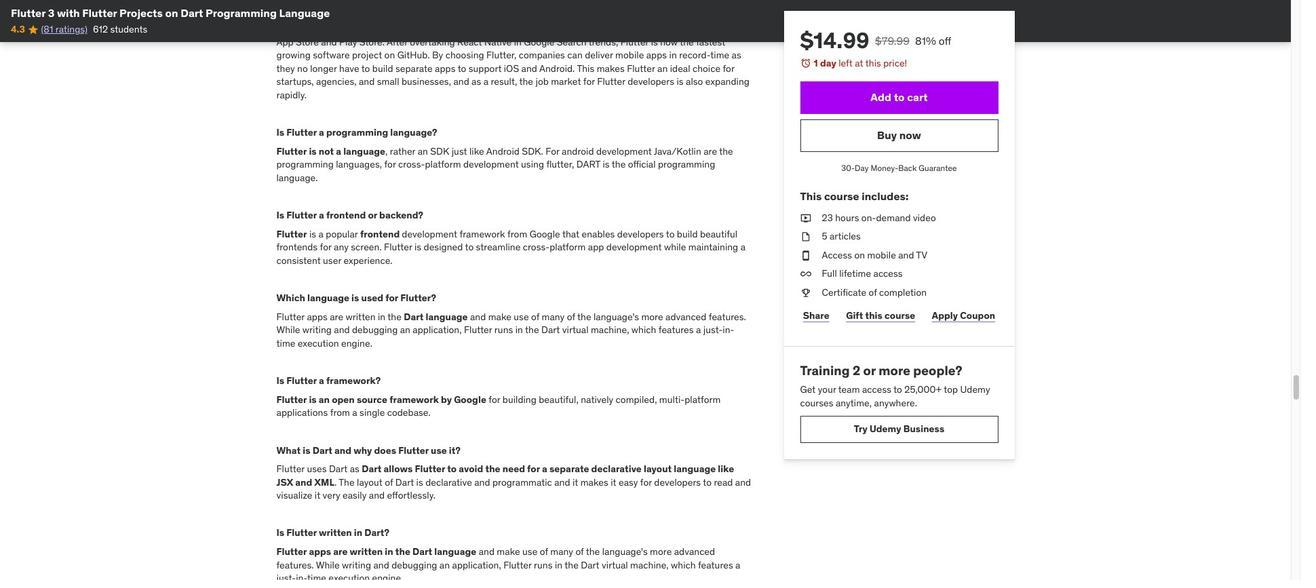 Task type: describe. For each thing, give the bounding box(es) containing it.
articles
[[830, 230, 861, 242]]

1 vertical spatial ios
[[504, 62, 519, 75]]

in inside 'and make use of many of the language's more advanced features. while writing and debugging an application, flutter runs in the dart virtual machine, which features a just-in-time execution engine.'
[[555, 559, 563, 571]]

udemy inside training 2 or more people? get your team access to 25,000+ top udemy courses anytime, anywhere.
[[961, 384, 990, 396]]

dart?
[[365, 527, 390, 539]]

or inside training 2 or more people? get your team access to 25,000+ top udemy courses anytime, anywhere.
[[864, 362, 876, 378]]

a inside development framework from google that enables developers to build beautiful frontends for any screen. flutter is designed to streamline cross-platform app development while maintaining a consistent user experience.
[[741, 241, 746, 253]]

access on mobile and tv
[[822, 249, 928, 261]]

is flutter a framework?
[[277, 375, 381, 387]]

this inside "link"
[[865, 310, 883, 322]]

as down 'its'
[[610, 9, 619, 21]]

which for and make use of many of the language's more advanced features. while writing and debugging an application, flutter runs in the dart virtual machine, which features a just-in-time execution engine.
[[671, 559, 696, 571]]

udemy inside 'link'
[[870, 423, 902, 435]]

application, for and make use of many of the language's more advanced features. while writing and debugging an application, flutter runs in the dart virtual machine, which features a just-in-time execution engine.
[[452, 559, 501, 571]]

0 horizontal spatial course
[[824, 190, 859, 203]]

$14.99 $79.99 81% off
[[800, 26, 952, 54]]

the inside dart allows flutter to avoid the need for a separate declarative layout language like jsx and xml
[[486, 463, 500, 475]]

as up the the
[[350, 463, 360, 475]]

apps down which language is used for flutter?
[[307, 311, 328, 323]]

1 vertical spatial use
[[431, 444, 447, 456]]

ratings)
[[55, 23, 87, 36]]

developers inside flutter has been a production-ready, stable product on ios and android since its official launch in december 2018. big companies such as ebay, bmw, alibaba, and toyota are using flutter as the core framework for their mobile app development strategy. over a hundred thousand flutter apps have already been published on the app store and play store. after overtaking react native in google search trends, flutter is now the fastest growing software project on github. by choosing flutter, companies can deliver mobile apps in record-time as they no longer have to build separate apps to support ios and android. this makes flutter an ideal choice for startups, agencies, and small businesses, and as a result, the job market for flutter developers is also expanding rapidly.
[[628, 76, 675, 88]]

app inside flutter has been a production-ready, stable product on ios and android since its official launch in december 2018. big companies such as ebay, bmw, alibaba, and toyota are using flutter as the core framework for their mobile app development strategy. over a hundred thousand flutter apps have already been published on the app store and play store. after overtaking react native in google search trends, flutter is now the fastest growing software project on github. by choosing flutter, companies can deliver mobile apps in record-time as they no longer have to build separate apps to support ios and android. this makes flutter an ideal choice for startups, agencies, and small businesses, and as a result, the job market for flutter developers is also expanding rapidly.
[[307, 22, 323, 35]]

are down is flutter written in dart?
[[333, 546, 348, 558]]

store.
[[360, 36, 385, 48]]

5
[[822, 230, 828, 242]]

to down project
[[361, 62, 370, 75]]

a inside and make use of many of the language's more advanced features. while writing and debugging an application, flutter runs in the dart virtual machine, which features a just-in- time execution engine.
[[696, 324, 701, 336]]

easily
[[343, 489, 367, 502]]

dart inside 'and make use of many of the language's more advanced features. while writing and debugging an application, flutter runs in the dart virtual machine, which features a just-in-time execution engine.'
[[581, 559, 600, 571]]

growing
[[277, 49, 311, 61]]

30-
[[842, 163, 855, 173]]

people?
[[913, 362, 963, 378]]

flutter inside dart allows flutter to avoid the need for a separate declarative layout language like jsx and xml
[[415, 463, 445, 475]]

full lifetime access
[[822, 268, 903, 280]]

using inside , rather an sdk just like android sdk. for android development java/kotlin are the programming languages, for cross-platform development using flutter, dart is the official programming language.
[[521, 158, 544, 171]]

apply coupon button
[[929, 302, 998, 329]]

at
[[855, 57, 864, 69]]

2 horizontal spatial mobile
[[868, 249, 896, 261]]

1 horizontal spatial this
[[800, 190, 822, 203]]

an inside , rather an sdk just like android sdk. for android development java/kotlin are the programming languages, for cross-platform development using flutter, dart is the official programming language.
[[418, 145, 428, 157]]

is flutter a frontend or backend?
[[277, 209, 423, 221]]

store
[[296, 36, 319, 48]]

advanced for and make use of many of the language's more advanced features. while writing and debugging an application, flutter runs in the dart virtual machine, which features a just-in-time execution engine.
[[674, 546, 715, 558]]

on down after
[[384, 49, 395, 61]]

over
[[423, 22, 442, 35]]

beautiful,
[[539, 393, 579, 406]]

language?
[[390, 126, 437, 139]]

application, for and make use of many of the language's more advanced features. while writing and debugging an application, flutter runs in the dart virtual machine, which features a just-in- time execution engine.
[[413, 324, 462, 336]]

runs for and make use of many of the language's more advanced features. while writing and debugging an application, flutter runs in the dart virtual machine, which features a just-in-time execution engine.
[[534, 559, 553, 571]]

0 vertical spatial frontend
[[326, 209, 366, 221]]

engine. for and make use of many of the language's more advanced features. while writing and debugging an application, flutter runs in the dart virtual machine, which features a just-in-time execution engine.
[[372, 572, 403, 580]]

by
[[441, 393, 452, 406]]

official inside , rather an sdk just like android sdk. for android development java/kotlin are the programming languages, for cross-platform development using flutter, dart is the official programming language.
[[628, 158, 656, 171]]

courses
[[800, 397, 834, 409]]

are down which language is used for flutter?
[[330, 311, 343, 323]]

0 vertical spatial have
[[585, 22, 605, 35]]

an inside 'and make use of many of the language's more advanced features. while writing and debugging an application, flutter runs in the dart virtual machine, which features a just-in-time execution engine.'
[[440, 559, 450, 571]]

framework inside flutter has been a production-ready, stable product on ios and android since its official launch in december 2018. big companies such as ebay, bmw, alibaba, and toyota are using flutter as the core framework for their mobile app development strategy. over a hundred thousand flutter apps have already been published on the app store and play store. after overtaking react native in google search trends, flutter is now the fastest growing software project on github. by choosing flutter, companies can deliver mobile apps in record-time as they no longer have to build separate apps to support ios and android. this makes flutter an ideal choice for startups, agencies, and small businesses, and as a result, the job market for flutter developers is also expanding rapidly.
[[659, 9, 704, 21]]

to inside dart allows flutter to avoid the need for a separate declarative layout language like jsx and xml
[[447, 463, 457, 475]]

more inside training 2 or more people? get your team access to 25,000+ top udemy courses anytime, anywhere.
[[879, 362, 911, 378]]

1 this from the top
[[866, 57, 881, 69]]

for
[[546, 145, 560, 157]]

execution for and make use of many of the language's more advanced features. while writing and debugging an application, flutter runs in the dart virtual machine, which features a just-in-time execution engine.
[[329, 572, 370, 580]]

writing for and make use of many of the language's more advanced features. while writing and debugging an application, flutter runs in the dart virtual machine, which features a just-in- time execution engine.
[[303, 324, 332, 336]]

0 vertical spatial or
[[368, 209, 377, 221]]

programming
[[206, 6, 277, 20]]

guarantee
[[919, 163, 957, 173]]

job
[[536, 76, 549, 88]]

in- for and make use of many of the language's more advanced features. while writing and debugging an application, flutter runs in the dart virtual machine, which features a just-in- time execution engine.
[[723, 324, 735, 336]]

,
[[385, 145, 388, 157]]

fastest
[[696, 36, 726, 48]]

effortlessly.
[[387, 489, 436, 502]]

app
[[277, 36, 294, 48]]

frontends
[[277, 241, 318, 253]]

as up "strategy."
[[390, 9, 399, 21]]

virtual for and make use of many of the language's more advanced features. while writing and debugging an application, flutter runs in the dart virtual machine, which features a just-in-time execution engine.
[[602, 559, 628, 571]]

xml
[[314, 476, 335, 488]]

is flutter a programming language?
[[277, 126, 437, 139]]

makes inside . the layout of dart is declarative and programmatic and it makes it easy for developers to read and visualize it very easily and effortlessly.
[[581, 476, 609, 488]]

language inside dart allows flutter to avoid the need for a separate declarative layout language like jsx and xml
[[674, 463, 716, 475]]

23
[[822, 211, 833, 224]]

4.3
[[11, 23, 25, 36]]

flutter is a popular frontend
[[277, 228, 402, 240]]

is left not
[[309, 145, 317, 157]]

to inside button
[[894, 90, 905, 104]]

alibaba,
[[454, 9, 488, 21]]

are inside flutter has been a production-ready, stable product on ios and android since its official launch in december 2018. big companies such as ebay, bmw, alibaba, and toyota are using flutter as the core framework for their mobile app development strategy. over a hundred thousand flutter apps have already been published on the app store and play store. after overtaking react native in google search trends, flutter is now the fastest growing software project on github. by choosing flutter, companies can deliver mobile apps in record-time as they no longer have to build separate apps to support ios and android. this makes flutter an ideal choice for startups, agencies, and small businesses, and as a result, the job market for flutter developers is also expanding rapidly.
[[538, 9, 552, 21]]

their
[[720, 9, 740, 21]]

for inside dart allows flutter to avoid the need for a separate declarative layout language like jsx and xml
[[527, 463, 540, 475]]

on right projects
[[165, 6, 178, 20]]

rapidly.
[[277, 89, 307, 101]]

and inside dart allows flutter to avoid the need for a separate declarative layout language like jsx and xml
[[295, 476, 312, 488]]

get
[[800, 384, 816, 396]]

are inside , rather an sdk just like android sdk. for android development java/kotlin are the programming languages, for cross-platform development using flutter, dart is the official programming language.
[[704, 145, 717, 157]]

xsmall image for 23 hours on-demand video
[[800, 211, 811, 225]]

2 vertical spatial google
[[454, 393, 486, 406]]

training
[[800, 362, 850, 378]]

is right what
[[303, 444, 311, 456]]

small
[[377, 76, 399, 88]]

0 vertical spatial access
[[874, 268, 903, 280]]

is for is flutter a framework?
[[277, 375, 284, 387]]

make for and make use of many of the language's more advanced features. while writing and debugging an application, flutter runs in the dart virtual machine, which features a just-in- time execution engine.
[[488, 311, 512, 323]]

makes inside flutter has been a production-ready, stable product on ios and android since its official launch in december 2018. big companies such as ebay, bmw, alibaba, and toyota are using flutter as the core framework for their mobile app development strategy. over a hundred thousand flutter apps have already been published on the app store and play store. after overtaking react native in google search trends, flutter is now the fastest growing software project on github. by choosing flutter, companies can deliver mobile apps in record-time as they no longer have to build separate apps to support ios and android. this makes flutter an ideal choice for startups, agencies, and small businesses, and as a result, the job market for flutter developers is also expanding rapidly.
[[597, 62, 625, 75]]

why
[[354, 444, 372, 456]]

. the layout of dart is declarative and programmatic and it makes it easy for developers to read and visualize it very easily and effortlessly.
[[277, 476, 751, 502]]

enables
[[582, 228, 615, 240]]

xsmall image for full
[[800, 268, 811, 281]]

of inside . the layout of dart is declarative and programmatic and it makes it easy for developers to read and visualize it very easily and effortlessly.
[[385, 476, 393, 488]]

while for and make use of many of the language's more advanced features. while writing and debugging an application, flutter runs in the dart virtual machine, which features a just-in- time execution engine.
[[277, 324, 300, 336]]

anytime,
[[836, 397, 872, 409]]

xsmall image for 5 articles
[[800, 230, 811, 243]]

language's for and make use of many of the language's more advanced features. while writing and debugging an application, flutter runs in the dart virtual machine, which features a just-in-time execution engine.
[[602, 546, 648, 558]]

features for and make use of many of the language's more advanced features. while writing and debugging an application, flutter runs in the dart virtual machine, which features a just-in-time execution engine.
[[698, 559, 733, 571]]

declarative inside . the layout of dart is declarative and programmatic and it makes it easy for developers to read and visualize it very easily and effortlessly.
[[426, 476, 472, 488]]

jsx
[[277, 476, 293, 488]]

just- for and make use of many of the language's more advanced features. while writing and debugging an application, flutter runs in the dart virtual machine, which features a just-in- time execution engine.
[[703, 324, 723, 336]]

, rather an sdk just like android sdk. for android development java/kotlin are the programming languages, for cross-platform development using flutter, dart is the official programming language.
[[277, 145, 733, 184]]

react
[[457, 36, 482, 48]]

dart inside dart allows flutter to avoid the need for a separate declarative layout language like jsx and xml
[[362, 463, 382, 475]]

since
[[581, 0, 603, 8]]

an inside flutter has been a production-ready, stable product on ios and android since its official launch in december 2018. big companies such as ebay, bmw, alibaba, and toyota are using flutter as the core framework for their mobile app development strategy. over a hundred thousand flutter apps have already been published on the app store and play store. after overtaking react native in google search trends, flutter is now the fastest growing software project on github. by choosing flutter, companies can deliver mobile apps in record-time as they no longer have to build separate apps to support ios and android. this makes flutter an ideal choice for startups, agencies, and small businesses, and as a result, the job market for flutter developers is also expanding rapidly.
[[658, 62, 668, 75]]

for right market
[[583, 76, 595, 88]]

1 horizontal spatial been
[[641, 22, 662, 35]]

deliver
[[585, 49, 613, 61]]

dart allows flutter to avoid the need for a separate declarative layout language like jsx and xml
[[277, 463, 734, 488]]

share
[[803, 310, 830, 322]]

coupon
[[960, 310, 996, 322]]

flutter inside development framework from google that enables developers to build beautiful frontends for any screen. flutter is designed to streamline cross-platform app development while maintaining a consistent user experience.
[[384, 241, 412, 253]]

cross- inside , rather an sdk just like android sdk. for android development java/kotlin are the programming languages, for cross-platform development using flutter, dart is the official programming language.
[[398, 158, 425, 171]]

cross- inside development framework from google that enables developers to build beautiful frontends for any screen. flutter is designed to streamline cross-platform app development while maintaining a consistent user experience.
[[523, 241, 550, 253]]

1
[[814, 57, 818, 69]]

1 vertical spatial companies
[[519, 49, 565, 61]]

1 vertical spatial have
[[339, 62, 359, 75]]

1 flutter apps are written in the dart language from the top
[[277, 311, 468, 323]]

in inside and make use of many of the language's more advanced features. while writing and debugging an application, flutter runs in the dart virtual machine, which features a just-in- time execution engine.
[[516, 324, 523, 336]]

is down ideal
[[677, 76, 684, 88]]

anywhere.
[[874, 397, 917, 409]]

now inside flutter has been a production-ready, stable product on ios and android since its official launch in december 2018. big companies such as ebay, bmw, alibaba, and toyota are using flutter as the core framework for their mobile app development strategy. over a hundred thousand flutter apps have already been published on the app store and play store. after overtaking react native in google search trends, flutter is now the fastest growing software project on github. by choosing flutter, companies can deliver mobile apps in record-time as they no longer have to build separate apps to support ios and android. this makes flutter an ideal choice for startups, agencies, and small businesses, and as a result, the job market for flutter developers is also expanding rapidly.
[[660, 36, 678, 48]]

share button
[[800, 302, 833, 329]]

on-
[[862, 211, 876, 224]]

programming down "java/kotlin"
[[658, 158, 715, 171]]

that
[[562, 228, 580, 240]]

try udemy business
[[854, 423, 945, 435]]

try
[[854, 423, 868, 435]]

thousand
[[490, 22, 529, 35]]

github.
[[397, 49, 430, 61]]

2018.
[[277, 9, 300, 21]]

separate inside dart allows flutter to avoid the need for a separate declarative layout language like jsx and xml
[[550, 463, 589, 475]]

time for and make use of many of the language's more advanced features. while writing and debugging an application, flutter runs in the dart virtual machine, which features a just-in- time execution engine.
[[277, 337, 296, 349]]

play
[[339, 36, 357, 48]]

students
[[110, 23, 148, 36]]

native
[[484, 36, 512, 48]]

development framework from google that enables developers to build beautiful frontends for any screen. flutter is designed to streamline cross-platform app development while maintaining a consistent user experience.
[[277, 228, 746, 267]]

like inside , rather an sdk just like android sdk. for android development java/kotlin are the programming languages, for cross-platform development using flutter, dart is the official programming language.
[[470, 145, 484, 157]]

consistent
[[277, 254, 321, 267]]

toyota
[[508, 9, 536, 21]]

0 vertical spatial ios
[[510, 0, 525, 8]]

can
[[567, 49, 583, 61]]

1 horizontal spatial it
[[573, 476, 578, 488]]

platform inside "for building beautiful, natively compiled, multi-platform applications from a single codebase."
[[685, 393, 721, 406]]

platform inside , rather an sdk just like android sdk. for android development java/kotlin are the programming languages, for cross-platform development using flutter, dart is the official programming language.
[[425, 158, 461, 171]]

virtual for and make use of many of the language's more advanced features. while writing and debugging an application, flutter runs in the dart virtual machine, which features a just-in- time execution engine.
[[562, 324, 589, 336]]

now inside button
[[900, 128, 921, 142]]

programming up languages,
[[326, 126, 388, 139]]

time for and make use of many of the language's more advanced features. while writing and debugging an application, flutter runs in the dart virtual machine, which features a just-in-time execution engine.
[[307, 572, 326, 580]]

off
[[939, 34, 952, 47]]

like inside dart allows flutter to avoid the need for a separate declarative layout language like jsx and xml
[[718, 463, 734, 475]]

for inside development framework from google that enables developers to build beautiful frontends for any screen. flutter is designed to streamline cross-platform app development while maintaining a consistent user experience.
[[320, 241, 332, 253]]

a inside 'and make use of many of the language's more advanced features. while writing and debugging an application, flutter runs in the dart virtual machine, which features a just-in-time execution engine.'
[[736, 559, 741, 571]]

to down the choosing
[[458, 62, 466, 75]]

apply coupon
[[932, 310, 996, 322]]

in- for and make use of many of the language's more advanced features. while writing and debugging an application, flutter runs in the dart virtual machine, which features a just-in-time execution engine.
[[296, 572, 307, 580]]

as down support
[[472, 76, 481, 88]]

product
[[461, 0, 494, 8]]

development up designed
[[402, 228, 457, 240]]

certificate of completion
[[822, 286, 927, 299]]

many for and make use of many of the language's more advanced features. while writing and debugging an application, flutter runs in the dart virtual machine, which features a just-in- time execution engine.
[[542, 311, 565, 323]]

1 vertical spatial frontend
[[360, 228, 400, 240]]

price!
[[884, 57, 907, 69]]

is down "core" on the top of page
[[651, 36, 658, 48]]

with
[[57, 6, 80, 20]]

business
[[904, 423, 945, 435]]

from inside "for building beautiful, natively compiled, multi-platform applications from a single codebase."
[[330, 407, 350, 419]]

they
[[277, 62, 295, 75]]

a inside dart allows flutter to avoid the need for a separate declarative layout language like jsx and xml
[[542, 463, 547, 475]]

codebase.
[[387, 407, 431, 419]]

flutter inside and make use of many of the language's more advanced features. while writing and debugging an application, flutter runs in the dart virtual machine, which features a just-in- time execution engine.
[[464, 324, 492, 336]]

execution for and make use of many of the language's more advanced features. while writing and debugging an application, flutter runs in the dart virtual machine, which features a just-in- time execution engine.
[[298, 337, 339, 349]]

flutter,
[[547, 158, 574, 171]]

certificate
[[822, 286, 867, 299]]

which for and make use of many of the language's more advanced features. while writing and debugging an application, flutter runs in the dart virtual machine, which features a just-in- time execution engine.
[[632, 324, 656, 336]]

google inside flutter has been a production-ready, stable product on ios and android since its official launch in december 2018. big companies such as ebay, bmw, alibaba, and toyota are using flutter as the core framework for their mobile app development strategy. over a hundred thousand flutter apps have already been published on the app store and play store. after overtaking react native in google search trends, flutter is now the fastest growing software project on github. by choosing flutter, companies can deliver mobile apps in record-time as they no longer have to build separate apps to support ios and android. this makes flutter an ideal choice for startups, agencies, and small businesses, and as a result, the job market for flutter developers is also expanding rapidly.
[[524, 36, 555, 48]]

read
[[714, 476, 733, 488]]

language's for and make use of many of the language's more advanced features. while writing and debugging an application, flutter runs in the dart virtual machine, which features a just-in- time execution engine.
[[594, 311, 639, 323]]

2 horizontal spatial it
[[611, 476, 617, 488]]

build inside flutter has been a production-ready, stable product on ios and android since its official launch in december 2018. big companies such as ebay, bmw, alibaba, and toyota are using flutter as the core framework for their mobile app development strategy. over a hundred thousand flutter apps have already been published on the app store and play store. after overtaking react native in google search trends, flutter is now the fastest growing software project on github. by choosing flutter, companies can deliver mobile apps in record-time as they no longer have to build separate apps to support ios and android. this makes flutter an ideal choice for startups, agencies, and small businesses, and as a result, the job market for flutter developers is also expanding rapidly.
[[372, 62, 393, 75]]

more for and make use of many of the language's more advanced features. while writing and debugging an application, flutter runs in the dart virtual machine, which features a just-in-time execution engine.
[[650, 546, 672, 558]]

development down "just" on the left top
[[463, 158, 519, 171]]

used
[[361, 292, 383, 304]]

for building beautiful, natively compiled, multi-platform applications from a single codebase.
[[277, 393, 721, 419]]

0 vertical spatial mobile
[[277, 22, 305, 35]]

just- for and make use of many of the language's more advanced features. while writing and debugging an application, flutter runs in the dart virtual machine, which features a just-in-time execution engine.
[[277, 572, 296, 580]]

need
[[503, 463, 525, 475]]

december
[[688, 0, 732, 8]]

app inside development framework from google that enables developers to build beautiful frontends for any screen. flutter is designed to streamline cross-platform app development while maintaining a consistent user experience.
[[588, 241, 604, 253]]

0 vertical spatial been
[[324, 0, 346, 8]]

xsmall image for access
[[800, 249, 811, 262]]

1 horizontal spatial mobile
[[616, 49, 644, 61]]

buy now
[[877, 128, 921, 142]]

is left used
[[352, 292, 359, 304]]

2 vertical spatial written
[[350, 546, 383, 558]]

2 flutter apps are written in the dart language from the top
[[277, 546, 477, 558]]



Task type: vqa. For each thing, say whether or not it's contained in the screenshot.
View topic results for courses taught in:
no



Task type: locate. For each thing, give the bounding box(es) containing it.
1 vertical spatial makes
[[581, 476, 609, 488]]

writing down which
[[303, 324, 332, 336]]

1 horizontal spatial just-
[[703, 324, 723, 336]]

is for is flutter a frontend or backend?
[[277, 209, 284, 221]]

course up hours
[[824, 190, 859, 203]]

back
[[899, 163, 917, 173]]

3 is from the top
[[277, 375, 284, 387]]

2
[[853, 362, 861, 378]]

languages,
[[336, 158, 382, 171]]

0 horizontal spatial have
[[339, 62, 359, 75]]

from inside development framework from google that enables developers to build beautiful frontends for any screen. flutter is designed to streamline cross-platform app development while maintaining a consistent user experience.
[[508, 228, 527, 240]]

multi-
[[659, 393, 685, 406]]

features.
[[709, 311, 746, 323], [277, 559, 314, 571]]

runs inside and make use of many of the language's more advanced features. while writing and debugging an application, flutter runs in the dart virtual machine, which features a just-in- time execution engine.
[[495, 324, 513, 336]]

apps down is flutter written in dart?
[[309, 546, 331, 558]]

which inside and make use of many of the language's more advanced features. while writing and debugging an application, flutter runs in the dart virtual machine, which features a just-in- time execution engine.
[[632, 324, 656, 336]]

writing down dart?
[[342, 559, 371, 571]]

or left backend?
[[368, 209, 377, 221]]

is inside , rather an sdk just like android sdk. for android development java/kotlin are the programming languages, for cross-platform development using flutter, dart is the official programming language.
[[603, 158, 610, 171]]

expanding
[[706, 76, 750, 88]]

layout inside dart allows flutter to avoid the need for a separate declarative layout language like jsx and xml
[[644, 463, 672, 475]]

to left read
[[703, 476, 712, 488]]

build up while
[[677, 228, 698, 240]]

advanced for and make use of many of the language's more advanced features. while writing and debugging an application, flutter runs in the dart virtual machine, which features a just-in- time execution engine.
[[666, 311, 707, 323]]

course down completion
[[885, 310, 916, 322]]

is up the frontends
[[309, 228, 316, 240]]

1 horizontal spatial declarative
[[591, 463, 642, 475]]

1 horizontal spatial while
[[316, 559, 340, 571]]

0 vertical spatial writing
[[303, 324, 332, 336]]

0 horizontal spatial using
[[521, 158, 544, 171]]

access down access on mobile and tv
[[874, 268, 903, 280]]

is inside . the layout of dart is declarative and programmatic and it makes it easy for developers to read and visualize it very easily and effortlessly.
[[416, 476, 423, 488]]

time down is flutter written in dart?
[[307, 572, 326, 580]]

dart inside and make use of many of the language's more advanced features. while writing and debugging an application, flutter runs in the dart virtual machine, which features a just-in- time execution engine.
[[541, 324, 560, 336]]

0 vertical spatial makes
[[597, 62, 625, 75]]

features
[[659, 324, 694, 336], [698, 559, 733, 571]]

using inside flutter has been a production-ready, stable product on ios and android since its official launch in december 2018. big companies such as ebay, bmw, alibaba, and toyota are using flutter as the core framework for their mobile app development strategy. over a hundred thousand flutter apps have already been published on the app store and play store. after overtaking react native in google search trends, flutter is now the fastest growing software project on github. by choosing flutter, companies can deliver mobile apps in record-time as they no longer have to build separate apps to support ios and android. this makes flutter an ideal choice for startups, agencies, and small businesses, and as a result, the job market for flutter developers is also expanding rapidly.
[[554, 9, 577, 21]]

features. for and make use of many of the language's more advanced features. while writing and debugging an application, flutter runs in the dart virtual machine, which features a just-in-time execution engine.
[[277, 559, 314, 571]]

on up fastest
[[708, 22, 719, 35]]

1 horizontal spatial now
[[900, 128, 921, 142]]

completion
[[879, 286, 927, 299]]

1 is from the top
[[277, 126, 284, 139]]

for right used
[[386, 292, 398, 304]]

for down december
[[707, 9, 718, 21]]

execution inside and make use of many of the language's more advanced features. while writing and debugging an application, flutter runs in the dart virtual machine, which features a just-in- time execution engine.
[[298, 337, 339, 349]]

video
[[913, 211, 936, 224]]

language's inside and make use of many of the language's more advanced features. while writing and debugging an application, flutter runs in the dart virtual machine, which features a just-in- time execution engine.
[[594, 311, 639, 323]]

machine, inside and make use of many of the language's more advanced features. while writing and debugging an application, flutter runs in the dart virtual machine, which features a just-in- time execution engine.
[[591, 324, 629, 336]]

0 vertical spatial execution
[[298, 337, 339, 349]]

0 vertical spatial xsmall image
[[800, 211, 811, 225]]

0 horizontal spatial or
[[368, 209, 377, 221]]

to down it?
[[447, 463, 457, 475]]

mobile up full lifetime access
[[868, 249, 896, 261]]

on up full lifetime access
[[855, 249, 865, 261]]

2 horizontal spatial platform
[[685, 393, 721, 406]]

engine.
[[341, 337, 373, 349], [372, 572, 403, 580]]

easy
[[619, 476, 638, 488]]

for inside . the layout of dart is declarative and programmatic and it makes it easy for developers to read and visualize it very easily and effortlessly.
[[640, 476, 652, 488]]

declarative down avoid
[[426, 476, 472, 488]]

is down rapidly.
[[277, 126, 284, 139]]

1 horizontal spatial virtual
[[602, 559, 628, 571]]

course
[[824, 190, 859, 203], [885, 310, 916, 322]]

0 horizontal spatial from
[[330, 407, 350, 419]]

apps down the by
[[435, 62, 456, 75]]

0 vertical spatial in-
[[723, 324, 735, 336]]

startups,
[[277, 76, 314, 88]]

1 horizontal spatial build
[[677, 228, 698, 240]]

1 xsmall image from the top
[[800, 211, 811, 225]]

launch
[[648, 0, 676, 8]]

which
[[632, 324, 656, 336], [671, 559, 696, 571]]

1 vertical spatial debugging
[[392, 559, 437, 571]]

use for and make use of many of the language's more advanced features. while writing and debugging an application, flutter runs in the dart virtual machine, which features a just-in-time execution engine.
[[523, 546, 538, 558]]

sdk.
[[522, 145, 543, 157]]

0 horizontal spatial features
[[659, 324, 694, 336]]

access inside training 2 or more people? get your team access to 25,000+ top udemy courses anytime, anywhere.
[[862, 384, 892, 396]]

1 horizontal spatial machine,
[[630, 559, 669, 571]]

many for and make use of many of the language's more advanced features. while writing and debugging an application, flutter runs in the dart virtual machine, which features a just-in-time execution engine.
[[550, 546, 573, 558]]

is down visualize
[[277, 527, 284, 539]]

projects
[[119, 6, 163, 20]]

while down which
[[277, 324, 300, 336]]

have up trends,
[[585, 22, 605, 35]]

1 vertical spatial runs
[[534, 559, 553, 571]]

execution down is flutter written in dart?
[[329, 572, 370, 580]]

are right "java/kotlin"
[[704, 145, 717, 157]]

from down open
[[330, 407, 350, 419]]

1 horizontal spatial separate
[[550, 463, 589, 475]]

framework?
[[326, 375, 381, 387]]

0 vertical spatial application,
[[413, 324, 462, 336]]

is for is flutter a programming language?
[[277, 126, 284, 139]]

0 horizontal spatial udemy
[[870, 423, 902, 435]]

while for and make use of many of the language's more advanced features. while writing and debugging an application, flutter runs in the dart virtual machine, which features a just-in-time execution engine.
[[316, 559, 340, 571]]

23 hours on-demand video
[[822, 211, 936, 224]]

make
[[488, 311, 512, 323], [497, 546, 520, 558]]

separate
[[396, 62, 433, 75], [550, 463, 589, 475]]

machine, for and make use of many of the language's more advanced features. while writing and debugging an application, flutter runs in the dart virtual machine, which features a just-in-time execution engine.
[[630, 559, 669, 571]]

is
[[277, 126, 284, 139], [277, 209, 284, 221], [277, 375, 284, 387], [277, 527, 284, 539]]

0 vertical spatial framework
[[659, 9, 704, 21]]

2 is from the top
[[277, 209, 284, 221]]

1 horizontal spatial android
[[545, 0, 578, 8]]

alarm image
[[800, 58, 811, 69]]

5 articles
[[822, 230, 861, 242]]

access
[[874, 268, 903, 280], [862, 384, 892, 396]]

top
[[944, 384, 958, 396]]

engine. inside and make use of many of the language's more advanced features. while writing and debugging an application, flutter runs in the dart virtual machine, which features a just-in- time execution engine.
[[341, 337, 373, 349]]

cross- right streamline in the left of the page
[[523, 241, 550, 253]]

time down which
[[277, 337, 296, 349]]

is up applications
[[309, 393, 317, 406]]

for right easy
[[640, 476, 652, 488]]

1 vertical spatial layout
[[357, 476, 383, 488]]

declarative inside dart allows flutter to avoid the need for a separate declarative layout language like jsx and xml
[[591, 463, 642, 475]]

android inside , rather an sdk just like android sdk. for android development java/kotlin are the programming languages, for cross-platform development using flutter, dart is the official programming language.
[[486, 145, 520, 157]]

language
[[279, 6, 330, 20]]

single
[[360, 407, 385, 419]]

android
[[562, 145, 594, 157]]

0 vertical spatial app
[[307, 22, 323, 35]]

0 horizontal spatial it
[[315, 489, 320, 502]]

engine. down dart?
[[372, 572, 403, 580]]

flutter apps are written in the dart language down used
[[277, 311, 468, 323]]

0 vertical spatial just-
[[703, 324, 723, 336]]

1 vertical spatial while
[[316, 559, 340, 571]]

on right product
[[497, 0, 507, 8]]

engine. for and make use of many of the language's more advanced features. while writing and debugging an application, flutter runs in the dart virtual machine, which features a just-in- time execution engine.
[[341, 337, 373, 349]]

to up anywhere.
[[894, 384, 902, 396]]

features inside 'and make use of many of the language's more advanced features. while writing and debugging an application, flutter runs in the dart virtual machine, which features a just-in-time execution engine.'
[[698, 559, 733, 571]]

0 vertical spatial course
[[824, 190, 859, 203]]

is inside development framework from google that enables developers to build beautiful frontends for any screen. flutter is designed to streamline cross-platform app development while maintaining a consistent user experience.
[[415, 241, 422, 253]]

been right has
[[324, 0, 346, 8]]

debugging inside 'and make use of many of the language's more advanced features. while writing and debugging an application, flutter runs in the dart virtual machine, which features a just-in-time execution engine.'
[[392, 559, 437, 571]]

2 vertical spatial time
[[307, 572, 326, 580]]

to inside training 2 or more people? get your team access to 25,000+ top udemy courses anytime, anywhere.
[[894, 384, 902, 396]]

1 vertical spatial access
[[862, 384, 892, 396]]

left
[[839, 57, 853, 69]]

0 vertical spatial machine,
[[591, 324, 629, 336]]

allows
[[384, 463, 413, 475]]

$79.99
[[875, 34, 910, 47]]

ebay,
[[402, 9, 425, 21]]

1 vertical spatial written
[[319, 527, 352, 539]]

0 vertical spatial written
[[346, 311, 376, 323]]

0 horizontal spatial android
[[486, 145, 520, 157]]

makes down deliver at the left of page
[[597, 62, 625, 75]]

features. for and make use of many of the language's more advanced features. while writing and debugging an application, flutter runs in the dart virtual machine, which features a just-in- time execution engine.
[[709, 311, 746, 323]]

not
[[319, 145, 334, 157]]

using up search
[[554, 9, 577, 21]]

build up "small"
[[372, 62, 393, 75]]

features inside and make use of many of the language's more advanced features. while writing and debugging an application, flutter runs in the dart virtual machine, which features a just-in- time execution engine.
[[659, 324, 694, 336]]

build inside development framework from google that enables developers to build beautiful frontends for any screen. flutter is designed to streamline cross-platform app development while maintaining a consistent user experience.
[[677, 228, 698, 240]]

(81 ratings)
[[41, 23, 87, 36]]

separate down github.
[[396, 62, 433, 75]]

framework up streamline in the left of the page
[[460, 228, 505, 240]]

2 xsmall image from the top
[[800, 230, 811, 243]]

this inside flutter has been a production-ready, stable product on ios and android since its official launch in december 2018. big companies such as ebay, bmw, alibaba, and toyota are using flutter as the core framework for their mobile app development strategy. over a hundred thousand flutter apps have already been published on the app store and play store. after overtaking react native in google search trends, flutter is now the fastest growing software project on github. by choosing flutter, companies can deliver mobile apps in record-time as they no longer have to build separate apps to support ios and android. this makes flutter an ideal choice for startups, agencies, and small businesses, and as a result, the job market for flutter developers is also expanding rapidly.
[[577, 62, 595, 75]]

0 vertical spatial language's
[[594, 311, 639, 323]]

development up play
[[326, 22, 381, 35]]

0 vertical spatial developers
[[628, 76, 675, 88]]

many inside and make use of many of the language's more advanced features. while writing and debugging an application, flutter runs in the dart virtual machine, which features a just-in- time execution engine.
[[542, 311, 565, 323]]

android inside flutter has been a production-ready, stable product on ios and android since its official launch in december 2018. big companies such as ebay, bmw, alibaba, and toyota are using flutter as the core framework for their mobile app development strategy. over a hundred thousand flutter apps have already been published on the app store and play store. after overtaking react native in google search trends, flutter is now the fastest growing software project on github. by choosing flutter, companies can deliver mobile apps in record-time as they no longer have to build separate apps to support ios and android. this makes flutter an ideal choice for startups, agencies, and small businesses, and as a result, the job market for flutter developers is also expanding rapidly.
[[545, 0, 578, 8]]

training 2 or more people? get your team access to 25,000+ top udemy courses anytime, anywhere.
[[800, 362, 990, 409]]

any
[[334, 241, 349, 253]]

features. inside and make use of many of the language's more advanced features. while writing and debugging an application, flutter runs in the dart virtual machine, which features a just-in- time execution engine.
[[709, 311, 746, 323]]

access up anywhere.
[[862, 384, 892, 396]]

udemy right the try
[[870, 423, 902, 435]]

declarative
[[591, 463, 642, 475], [426, 476, 472, 488]]

1 vertical spatial machine,
[[630, 559, 669, 571]]

2 this from the top
[[865, 310, 883, 322]]

1 vertical spatial more
[[879, 362, 911, 378]]

machine, inside 'and make use of many of the language's more advanced features. while writing and debugging an application, flutter runs in the dart virtual machine, which features a just-in-time execution engine.'
[[630, 559, 669, 571]]

course inside "link"
[[885, 310, 916, 322]]

0 vertical spatial cross-
[[398, 158, 425, 171]]

this right at
[[866, 57, 881, 69]]

0 vertical spatial which
[[632, 324, 656, 336]]

1 xsmall image from the top
[[800, 249, 811, 262]]

writing inside 'and make use of many of the language's more advanced features. while writing and debugging an application, flutter runs in the dart virtual machine, which features a just-in-time execution engine.'
[[342, 559, 371, 571]]

development inside flutter has been a production-ready, stable product on ios and android since its official launch in december 2018. big companies such as ebay, bmw, alibaba, and toyota are using flutter as the core framework for their mobile app development strategy. over a hundred thousand flutter apps have already been published on the app store and play store. after overtaking react native in google search trends, flutter is now the fastest growing software project on github. by choosing flutter, companies can deliver mobile apps in record-time as they no longer have to build separate apps to support ios and android. this makes flutter an ideal choice for startups, agencies, and small businesses, and as a result, the job market for flutter developers is also expanding rapidly.
[[326, 22, 381, 35]]

mobile down the already
[[616, 49, 644, 61]]

runs for and make use of many of the language's more advanced features. while writing and debugging an application, flutter runs in the dart virtual machine, which features a just-in- time execution engine.
[[495, 324, 513, 336]]

to up while
[[666, 228, 675, 240]]

as up expanding
[[732, 49, 742, 61]]

like up read
[[718, 463, 734, 475]]

an inside and make use of many of the language's more advanced features. while writing and debugging an application, flutter runs in the dart virtual machine, which features a just-in- time execution engine.
[[400, 324, 410, 336]]

many inside 'and make use of many of the language's more advanced features. while writing and debugging an application, flutter runs in the dart virtual machine, which features a just-in-time execution engine.'
[[550, 546, 573, 558]]

now right buy
[[900, 128, 921, 142]]

0 horizontal spatial cross-
[[398, 158, 425, 171]]

0 horizontal spatial framework
[[390, 393, 439, 406]]

layout inside . the layout of dart is declarative and programmatic and it makes it easy for developers to read and visualize it very easily and effortlessly.
[[357, 476, 383, 488]]

framework up published
[[659, 9, 704, 21]]

to right designed
[[465, 241, 474, 253]]

1 vertical spatial application,
[[452, 559, 501, 571]]

for inside "for building beautiful, natively compiled, multi-platform applications from a single codebase."
[[489, 393, 500, 406]]

runs inside 'and make use of many of the language's more advanced features. while writing and debugging an application, flutter runs in the dart virtual machine, which features a just-in-time execution engine.'
[[534, 559, 553, 571]]

1 horizontal spatial features.
[[709, 311, 746, 323]]

1 vertical spatial android
[[486, 145, 520, 157]]

developers right enables
[[617, 228, 664, 240]]

for down ,
[[384, 158, 396, 171]]

more for and make use of many of the language's more advanced features. while writing and debugging an application, flutter runs in the dart virtual machine, which features a just-in- time execution engine.
[[642, 311, 663, 323]]

0 horizontal spatial separate
[[396, 62, 433, 75]]

written down dart?
[[350, 546, 383, 558]]

official down "java/kotlin"
[[628, 158, 656, 171]]

for left building
[[489, 393, 500, 406]]

application, inside and make use of many of the language's more advanced features. while writing and debugging an application, flutter runs in the dart virtual machine, which features a just-in- time execution engine.
[[413, 324, 462, 336]]

writing for and make use of many of the language's more advanced features. while writing and debugging an application, flutter runs in the dart virtual machine, which features a just-in-time execution engine.
[[342, 559, 371, 571]]

0 vertical spatial many
[[542, 311, 565, 323]]

mobile down "2018."
[[277, 22, 305, 35]]

0 vertical spatial time
[[711, 49, 730, 61]]

1 horizontal spatial course
[[885, 310, 916, 322]]

1 horizontal spatial app
[[588, 241, 604, 253]]

platform down that
[[550, 241, 586, 253]]

official inside flutter has been a production-ready, stable product on ios and android since its official launch in december 2018. big companies such as ebay, bmw, alibaba, and toyota are using flutter as the core framework for their mobile app development strategy. over a hundred thousand flutter apps have already been published on the app store and play store. after overtaking react native in google search trends, flutter is now the fastest growing software project on github. by choosing flutter, companies can deliver mobile apps in record-time as they no longer have to build separate apps to support ios and android. this makes flutter an ideal choice for startups, agencies, and small businesses, and as a result, the job market for flutter developers is also expanding rapidly.
[[618, 0, 646, 8]]

make inside and make use of many of the language's more advanced features. while writing and debugging an application, flutter runs in the dart virtual machine, which features a just-in- time execution engine.
[[488, 311, 512, 323]]

from up streamline in the left of the page
[[508, 228, 527, 240]]

this course includes:
[[800, 190, 909, 203]]

more inside and make use of many of the language's more advanced features. while writing and debugging an application, flutter runs in the dart virtual machine, which features a just-in- time execution engine.
[[642, 311, 663, 323]]

google down toyota
[[524, 36, 555, 48]]

ios up toyota
[[510, 0, 525, 8]]

0 vertical spatial this
[[866, 57, 881, 69]]

developers inside . the layout of dart is declarative and programmatic and it makes it easy for developers to read and visualize it very easily and effortlessly.
[[654, 476, 701, 488]]

layout
[[644, 463, 672, 475], [357, 476, 383, 488]]

1 vertical spatial now
[[900, 128, 921, 142]]

google inside development framework from google that enables developers to build beautiful frontends for any screen. flutter is designed to streamline cross-platform app development while maintaining a consistent user experience.
[[530, 228, 560, 240]]

0 horizontal spatial companies
[[319, 9, 365, 21]]

separate up programmatic
[[550, 463, 589, 475]]

use inside 'and make use of many of the language's more advanced features. while writing and debugging an application, flutter runs in the dart virtual machine, which features a just-in-time execution engine.'
[[523, 546, 538, 558]]

add
[[871, 90, 892, 104]]

execution up the is flutter a framework?
[[298, 337, 339, 349]]

time down fastest
[[711, 49, 730, 61]]

already
[[607, 22, 638, 35]]

xsmall image
[[800, 211, 811, 225], [800, 230, 811, 243]]

1 vertical spatial xsmall image
[[800, 268, 811, 281]]

platform inside development framework from google that enables developers to build beautiful frontends for any screen. flutter is designed to streamline cross-platform app development while maintaining a consistent user experience.
[[550, 241, 586, 253]]

0 horizontal spatial declarative
[[426, 476, 472, 488]]

applications
[[277, 407, 328, 419]]

$14.99
[[800, 26, 870, 54]]

ideal
[[670, 62, 690, 75]]

make for and make use of many of the language's more advanced features. while writing and debugging an application, flutter runs in the dart virtual machine, which features a just-in-time execution engine.
[[497, 546, 520, 558]]

xsmall image left 'full'
[[800, 268, 811, 281]]

1 horizontal spatial cross-
[[523, 241, 550, 253]]

for inside , rather an sdk just like android sdk. for android development java/kotlin are the programming languages, for cross-platform development using flutter, dart is the official programming language.
[[384, 158, 396, 171]]

many
[[542, 311, 565, 323], [550, 546, 573, 558]]

0 horizontal spatial like
[[470, 145, 484, 157]]

development up dart
[[596, 145, 652, 157]]

gift
[[846, 310, 863, 322]]

debugging for and make use of many of the language's more advanced features. while writing and debugging an application, flutter runs in the dart virtual machine, which features a just-in-time execution engine.
[[392, 559, 437, 571]]

by
[[432, 49, 443, 61]]

android left sdk.
[[486, 145, 520, 157]]

1 vertical spatial engine.
[[372, 572, 403, 580]]

been down "core" on the top of page
[[641, 22, 662, 35]]

development
[[326, 22, 381, 35], [596, 145, 652, 157], [463, 158, 519, 171], [402, 228, 457, 240], [606, 241, 662, 253]]

time inside flutter has been a production-ready, stable product on ios and android since its official launch in december 2018. big companies such as ebay, bmw, alibaba, and toyota are using flutter as the core framework for their mobile app development strategy. over a hundred thousand flutter apps have already been published on the app store and play store. after overtaking react native in google search trends, flutter is now the fastest growing software project on github. by choosing flutter, companies can deliver mobile apps in record-time as they no longer have to build separate apps to support ios and android. this makes flutter an ideal choice for startups, agencies, and small businesses, and as a result, the job market for flutter developers is also expanding rapidly.
[[711, 49, 730, 61]]

1 vertical spatial which
[[671, 559, 696, 571]]

0 horizontal spatial this
[[577, 62, 595, 75]]

virtual inside and make use of many of the language's more advanced features. while writing and debugging an application, flutter runs in the dart virtual machine, which features a just-in- time execution engine.
[[562, 324, 589, 336]]

while down is flutter written in dart?
[[316, 559, 340, 571]]

framework
[[659, 9, 704, 21], [460, 228, 505, 240], [390, 393, 439, 406]]

0 vertical spatial features
[[659, 324, 694, 336]]

xsmall image for certificate
[[800, 286, 811, 300]]

google
[[524, 36, 555, 48], [530, 228, 560, 240], [454, 393, 486, 406]]

your
[[818, 384, 836, 396]]

this right gift
[[865, 310, 883, 322]]

0 horizontal spatial platform
[[425, 158, 461, 171]]

use for and make use of many of the language's more advanced features. while writing and debugging an application, flutter runs in the dart virtual machine, which features a just-in- time execution engine.
[[514, 311, 529, 323]]

1 horizontal spatial writing
[[342, 559, 371, 571]]

4 is from the top
[[277, 527, 284, 539]]

2 horizontal spatial framework
[[659, 9, 704, 21]]

xsmall image
[[800, 249, 811, 262], [800, 268, 811, 281], [800, 286, 811, 300]]

which inside 'and make use of many of the language's more advanced features. while writing and debugging an application, flutter runs in the dart virtual machine, which features a just-in-time execution engine.'
[[671, 559, 696, 571]]

in-
[[723, 324, 735, 336], [296, 572, 307, 580]]

which
[[277, 292, 305, 304]]

frontend up popular
[[326, 209, 366, 221]]

framework inside development framework from google that enables developers to build beautiful frontends for any screen. flutter is designed to streamline cross-platform app development while maintaining a consistent user experience.
[[460, 228, 505, 240]]

written
[[346, 311, 376, 323], [319, 527, 352, 539], [350, 546, 383, 558]]

after
[[387, 36, 408, 48]]

programming up language.
[[277, 158, 334, 171]]

1 vertical spatial writing
[[342, 559, 371, 571]]

features for and make use of many of the language's more advanced features. while writing and debugging an application, flutter runs in the dart virtual machine, which features a just-in- time execution engine.
[[659, 324, 694, 336]]

its
[[605, 0, 616, 8]]

time inside and make use of many of the language's more advanced features. while writing and debugging an application, flutter runs in the dart virtual machine, which features a just-in- time execution engine.
[[277, 337, 296, 349]]

0 vertical spatial build
[[372, 62, 393, 75]]

time inside 'and make use of many of the language's more advanced features. while writing and debugging an application, flutter runs in the dart virtual machine, which features a just-in-time execution engine.'
[[307, 572, 326, 580]]

gift this course link
[[843, 302, 918, 329]]

includes:
[[862, 190, 909, 203]]

1 vertical spatial separate
[[550, 463, 589, 475]]

0 vertical spatial now
[[660, 36, 678, 48]]

sdk
[[430, 145, 449, 157]]

frontend
[[326, 209, 366, 221], [360, 228, 400, 240]]

try udemy business link
[[800, 416, 998, 443]]

ios up result,
[[504, 62, 519, 75]]

declarative up easy
[[591, 463, 642, 475]]

is for is flutter written in dart?
[[277, 527, 284, 539]]

a inside "for building beautiful, natively compiled, multi-platform applications from a single codebase."
[[352, 407, 357, 419]]

hundred
[[452, 22, 488, 35]]

java/kotlin
[[654, 145, 702, 157]]

1 vertical spatial course
[[885, 310, 916, 322]]

been
[[324, 0, 346, 8], [641, 22, 662, 35]]

now down published
[[660, 36, 678, 48]]

machine, for and make use of many of the language's more advanced features. while writing and debugging an application, flutter runs in the dart virtual machine, which features a just-in- time execution engine.
[[591, 324, 629, 336]]

0 vertical spatial layout
[[644, 463, 672, 475]]

apps left "record-"
[[646, 49, 667, 61]]

flutter inside 'and make use of many of the language's more advanced features. while writing and debugging an application, flutter runs in the dart virtual machine, which features a just-in-time execution engine.'
[[504, 559, 532, 571]]

apps up search
[[562, 22, 583, 35]]

flutter apps are written in the dart language
[[277, 311, 468, 323], [277, 546, 477, 558]]

is up the frontends
[[277, 209, 284, 221]]

2 vertical spatial use
[[523, 546, 538, 558]]

make inside 'and make use of many of the language's more advanced features. while writing and debugging an application, flutter runs in the dart virtual machine, which features a just-in-time execution engine.'
[[497, 546, 520, 558]]

0 vertical spatial make
[[488, 311, 512, 323]]

are right toyota
[[538, 9, 552, 21]]

development down enables
[[606, 241, 662, 253]]

1 vertical spatial this
[[800, 190, 822, 203]]

debugging inside and make use of many of the language's more advanced features. while writing and debugging an application, flutter runs in the dart virtual machine, which features a just-in- time execution engine.
[[352, 324, 398, 336]]

3 xsmall image from the top
[[800, 286, 811, 300]]

is left designed
[[415, 241, 422, 253]]

support
[[469, 62, 502, 75]]

0 vertical spatial companies
[[319, 9, 365, 21]]

dart inside . the layout of dart is declarative and programmatic and it makes it easy for developers to read and visualize it very easily and effortlessly.
[[395, 476, 414, 488]]

1 horizontal spatial platform
[[550, 241, 586, 253]]

it
[[573, 476, 578, 488], [611, 476, 617, 488], [315, 489, 320, 502]]

0 horizontal spatial features.
[[277, 559, 314, 571]]

is up applications
[[277, 375, 284, 387]]

separate inside flutter has been a production-ready, stable product on ios and android since its official launch in december 2018. big companies such as ebay, bmw, alibaba, and toyota are using flutter as the core framework for their mobile app development strategy. over a hundred thousand flutter apps have already been published on the app store and play store. after overtaking react native in google search trends, flutter is now the fastest growing software project on github. by choosing flutter, companies can deliver mobile apps in record-time as they no longer have to build separate apps to support ios and android. this makes flutter an ideal choice for startups, agencies, and small businesses, and as a result, the job market for flutter developers is also expanding rapidly.
[[396, 62, 433, 75]]

0 vertical spatial from
[[508, 228, 527, 240]]

experience.
[[344, 254, 393, 267]]

features. inside 'and make use of many of the language's more advanced features. while writing and debugging an application, flutter runs in the dart virtual machine, which features a just-in-time execution engine.'
[[277, 559, 314, 571]]

developers inside development framework from google that enables developers to build beautiful frontends for any screen. flutter is designed to streamline cross-platform app development while maintaining a consistent user experience.
[[617, 228, 664, 240]]

0 vertical spatial while
[[277, 324, 300, 336]]

while
[[277, 324, 300, 336], [316, 559, 340, 571]]

very
[[323, 489, 340, 502]]

1 vertical spatial platform
[[550, 241, 586, 253]]

in- inside 'and make use of many of the language's more advanced features. while writing and debugging an application, flutter runs in the dart virtual machine, which features a just-in-time execution engine.'
[[296, 572, 307, 580]]

while inside 'and make use of many of the language's more advanced features. while writing and debugging an application, flutter runs in the dart virtual machine, which features a just-in-time execution engine.'
[[316, 559, 340, 571]]

xsmall image up share
[[800, 286, 811, 300]]

google left that
[[530, 228, 560, 240]]

day
[[855, 163, 869, 173]]

or right the 2 at the right of the page
[[864, 362, 876, 378]]

in
[[678, 0, 686, 8], [514, 36, 522, 48], [669, 49, 677, 61], [378, 311, 386, 323], [516, 324, 523, 336], [354, 527, 363, 539], [385, 546, 393, 558], [555, 559, 563, 571]]

written down very
[[319, 527, 352, 539]]

flutter?
[[400, 292, 436, 304]]

just- inside and make use of many of the language's more advanced features. while writing and debugging an application, flutter runs in the dart virtual machine, which features a just-in- time execution engine.
[[703, 324, 723, 336]]

1 horizontal spatial which
[[671, 559, 696, 571]]

1 horizontal spatial companies
[[519, 49, 565, 61]]

0 vertical spatial use
[[514, 311, 529, 323]]

companies up the android. at the top of the page
[[519, 49, 565, 61]]

buy
[[877, 128, 897, 142]]

1 vertical spatial mobile
[[616, 49, 644, 61]]

1 horizontal spatial framework
[[460, 228, 505, 240]]

execution inside 'and make use of many of the language's more advanced features. while writing and debugging an application, flutter runs in the dart virtual machine, which features a just-in-time execution engine.'
[[329, 572, 370, 580]]

1 vertical spatial execution
[[329, 572, 370, 580]]

debugging for and make use of many of the language's more advanced features. while writing and debugging an application, flutter runs in the dart virtual machine, which features a just-in- time execution engine.
[[352, 324, 398, 336]]

is flutter written in dart?
[[277, 527, 390, 539]]

more inside 'and make use of many of the language's more advanced features. while writing and debugging an application, flutter runs in the dart virtual machine, which features a just-in-time execution engine.'
[[650, 546, 672, 558]]

0 vertical spatial google
[[524, 36, 555, 48]]

0 horizontal spatial app
[[307, 22, 323, 35]]

companies
[[319, 9, 365, 21], [519, 49, 565, 61]]

0 vertical spatial more
[[642, 311, 663, 323]]

frontend up screen.
[[360, 228, 400, 240]]

for up expanding
[[723, 62, 735, 75]]

to inside . the layout of dart is declarative and programmatic and it makes it easy for developers to read and visualize it very easily and effortlessly.
[[703, 476, 712, 488]]

language
[[343, 145, 385, 157], [307, 292, 349, 304], [426, 311, 468, 323], [674, 463, 716, 475], [434, 546, 477, 558]]

2 xsmall image from the top
[[800, 268, 811, 281]]

1 vertical spatial this
[[865, 310, 883, 322]]

xsmall image left access
[[800, 249, 811, 262]]

to
[[361, 62, 370, 75], [458, 62, 466, 75], [894, 90, 905, 104], [666, 228, 675, 240], [465, 241, 474, 253], [894, 384, 902, 396], [447, 463, 457, 475], [703, 476, 712, 488]]



